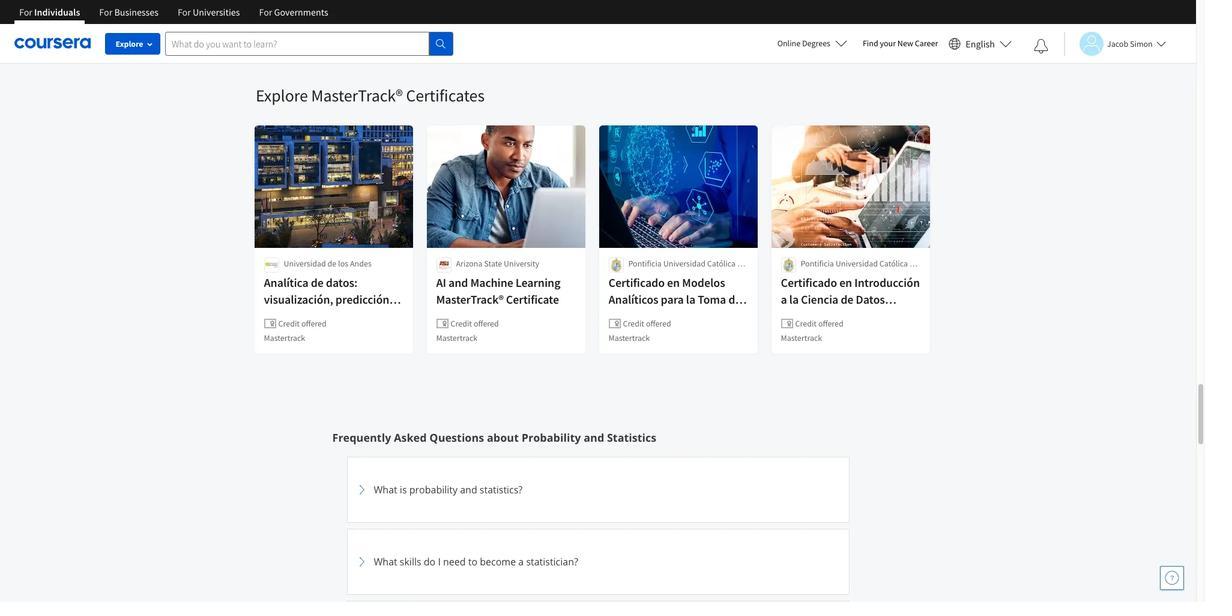 Task type: describe. For each thing, give the bounding box(es) containing it.
find
[[863, 38, 879, 49]]

pontificia for para
[[629, 258, 662, 269]]

for governments
[[259, 6, 328, 18]]

arizona
[[456, 258, 483, 269]]

universidad de los andes image
[[264, 258, 279, 273]]

analíticos
[[609, 292, 659, 307]]

de left pontificia universidad católica de chile icon
[[738, 258, 747, 269]]

de up the introducción
[[910, 258, 919, 269]]

1 offered from the left
[[302, 318, 327, 329]]

ai and machine learning mastertrack® certificate
[[437, 275, 561, 307]]

simon
[[1130, 38, 1153, 49]]

jacob simon button
[[1064, 32, 1166, 56]]

and inside dropdown button
[[460, 484, 477, 497]]

chile for la
[[801, 270, 819, 281]]

pontificia universidad católica de chile for modelos
[[629, 258, 747, 281]]

en for modelos
[[668, 275, 680, 290]]

arizona state university
[[456, 258, 540, 269]]

do
[[424, 556, 436, 569]]

andes
[[350, 258, 372, 269]]

ai
[[437, 275, 447, 290]]

what is probability and statistics?
[[374, 484, 523, 497]]

mastertrack® inside certificado en modelos analíticos para la toma de decisiones de negocio mastertrack® certificate
[[609, 326, 677, 341]]

1 universidad from the left
[[284, 258, 326, 269]]

individuals
[[34, 6, 80, 18]]

certificado for la
[[781, 275, 838, 290]]

para
[[661, 292, 684, 307]]

questions
[[430, 431, 484, 445]]

machine
[[471, 275, 514, 290]]

de left los
[[328, 258, 337, 269]]

to
[[468, 556, 478, 569]]

collapsed list
[[347, 457, 850, 602]]

a inside what skills do i need to become a statistician? dropdown button
[[519, 556, 524, 569]]

1 mastertrack from the left
[[264, 333, 306, 344]]

frequently
[[332, 431, 391, 445]]

de inside the certificado en introducción a la ciencia de datos mastertrack® mastertrack® certificate
[[841, 292, 854, 307]]

governments
[[274, 6, 328, 18]]

career
[[915, 38, 938, 49]]

what skills do i need to become a statistician?
[[374, 556, 578, 569]]

pontificia universidad católica de chile image
[[609, 258, 624, 273]]

certificado for para
[[609, 275, 665, 290]]

find your new career link
[[857, 36, 944, 51]]

is
[[400, 484, 407, 497]]

chevron right image for what is probability and statistics?
[[355, 483, 369, 497]]

for for governments
[[259, 6, 272, 18]]

mastertrack for certificado en introducción a la ciencia de datos mastertrack® mastertrack® certificate
[[781, 333, 823, 344]]

explore mastertrack® certificates
[[256, 85, 485, 106]]

chevron right image for what skills do i need to become a statistician?
[[355, 555, 369, 569]]

credit offered for ai and machine learning mastertrack® certificate
[[451, 318, 499, 329]]

1 credit offered from the left
[[279, 318, 327, 329]]

universidad for certificado en modelos analíticos para la toma de decisiones de negocio mastertrack® certificate
[[664, 258, 706, 269]]

mastertrack for ai and machine learning mastertrack® certificate
[[437, 333, 478, 344]]

explore for explore
[[116, 38, 143, 49]]

decisiones
[[609, 309, 664, 324]]

for businesses
[[99, 6, 159, 18]]

what is probability and statistics? list item
[[347, 457, 850, 523]]

jacob simon
[[1108, 38, 1153, 49]]

mastertrack® inside ai and machine learning mastertrack® certificate
[[437, 292, 504, 307]]

universidad for certificado en introducción a la ciencia de datos mastertrack® mastertrack® certificate
[[836, 258, 878, 269]]

probability
[[409, 484, 458, 497]]

new
[[898, 38, 914, 49]]

jacob
[[1108, 38, 1129, 49]]



Task type: vqa. For each thing, say whether or not it's contained in the screenshot.
Specializations on the left of page
no



Task type: locate. For each thing, give the bounding box(es) containing it.
0 horizontal spatial católica
[[708, 258, 736, 269]]

chile for para
[[629, 270, 647, 281]]

católica for introducción
[[880, 258, 909, 269]]

statistics
[[607, 431, 657, 445]]

1 certificado from the left
[[609, 275, 665, 290]]

offered
[[302, 318, 327, 329], [474, 318, 499, 329], [647, 318, 672, 329], [819, 318, 844, 329]]

chile right pontificia universidad católica de chile icon
[[801, 270, 819, 281]]

statistician?
[[526, 556, 578, 569]]

certificado inside the certificado en introducción a la ciencia de datos mastertrack® mastertrack® certificate
[[781, 275, 838, 290]]

asked
[[394, 431, 427, 445]]

certificate inside certificado en modelos analíticos para la toma de decisiones de negocio mastertrack® certificate
[[679, 326, 732, 341]]

0 horizontal spatial explore
[[116, 38, 143, 49]]

mastertrack for certificado en modelos analíticos para la toma de decisiones de negocio mastertrack® certificate
[[609, 333, 650, 344]]

list
[[256, 25, 932, 38]]

universidad up modelos
[[664, 258, 706, 269]]

chevron right image inside what is probability and statistics? dropdown button
[[355, 483, 369, 497]]

what skills do i need to become a statistician? button
[[355, 537, 842, 587]]

1 chile from the left
[[629, 270, 647, 281]]

certificado en introducción a la ciencia de datos mastertrack® mastertrack® certificate
[[781, 275, 921, 341]]

state
[[485, 258, 503, 269]]

0 vertical spatial chevron right image
[[355, 483, 369, 497]]

la
[[687, 292, 696, 307], [790, 292, 799, 307]]

2 pontificia from the left
[[801, 258, 835, 269]]

what
[[374, 484, 397, 497], [374, 556, 397, 569]]

católica for modelos
[[708, 258, 736, 269]]

0 horizontal spatial a
[[519, 556, 524, 569]]

certificado en modelos analíticos para la toma de decisiones de negocio mastertrack® certificate
[[609, 275, 742, 341]]

and right ai
[[449, 275, 469, 290]]

0 vertical spatial and
[[449, 275, 469, 290]]

3 credit offered from the left
[[623, 318, 672, 329]]

businesses
[[114, 6, 159, 18]]

what is probability and statistics? button
[[355, 465, 842, 515]]

for for businesses
[[99, 6, 112, 18]]

university
[[504, 258, 540, 269]]

en
[[668, 275, 680, 290], [840, 275, 853, 290]]

1 horizontal spatial la
[[790, 292, 799, 307]]

universidad de los andes
[[284, 258, 372, 269]]

1 horizontal spatial explore
[[256, 85, 308, 106]]

católica up modelos
[[708, 258, 736, 269]]

de down para
[[666, 309, 679, 324]]

and left statistics?
[[460, 484, 477, 497]]

2 horizontal spatial certificate
[[781, 326, 834, 341]]

what left skills
[[374, 556, 397, 569]]

3 credit from the left
[[623, 318, 645, 329]]

la inside the certificado en introducción a la ciencia de datos mastertrack® mastertrack® certificate
[[790, 292, 799, 307]]

0 horizontal spatial chile
[[629, 270, 647, 281]]

0 horizontal spatial pontificia
[[629, 258, 662, 269]]

1 horizontal spatial universidad
[[664, 258, 706, 269]]

0 vertical spatial what
[[374, 484, 397, 497]]

None search field
[[165, 32, 453, 56]]

about
[[487, 431, 519, 445]]

statistics?
[[480, 484, 523, 497]]

coursera image
[[14, 34, 91, 53]]

credit offered for certificado en introducción a la ciencia de datos mastertrack® mastertrack® certificate
[[796, 318, 844, 329]]

explore for explore mastertrack® certificates
[[256, 85, 308, 106]]

católica
[[708, 258, 736, 269], [880, 258, 909, 269]]

de left datos
[[841, 292, 854, 307]]

universidad up the introducción
[[836, 258, 878, 269]]

a
[[781, 292, 788, 307], [519, 556, 524, 569]]

4 for from the left
[[259, 6, 272, 18]]

certificado
[[609, 275, 665, 290], [781, 275, 838, 290]]

a right become
[[519, 556, 524, 569]]

0 horizontal spatial en
[[668, 275, 680, 290]]

need
[[443, 556, 466, 569]]

toma
[[698, 292, 727, 307]]

frequently asked questions about probability and statistics
[[332, 431, 657, 445]]

english
[[966, 38, 995, 50]]

0 horizontal spatial la
[[687, 292, 696, 307]]

chile
[[629, 270, 647, 281], [801, 270, 819, 281]]

certificate down the negocio
[[679, 326, 732, 341]]

arizona state university image
[[437, 258, 452, 273]]

for left universities
[[178, 6, 191, 18]]

online degrees
[[778, 38, 831, 49]]

chevron right image left skills
[[355, 555, 369, 569]]

la inside certificado en modelos analíticos para la toma de decisiones de negocio mastertrack® certificate
[[687, 292, 696, 307]]

2 for from the left
[[99, 6, 112, 18]]

credit offered for certificado en modelos analíticos para la toma de decisiones de negocio mastertrack® certificate
[[623, 318, 672, 329]]

explore down what do you want to learn? text field
[[256, 85, 308, 106]]

credit
[[279, 318, 300, 329], [451, 318, 472, 329], [623, 318, 645, 329], [796, 318, 817, 329]]

1 vertical spatial a
[[519, 556, 524, 569]]

católica up the introducción
[[880, 258, 909, 269]]

credit for certificado en modelos analíticos para la toma de decisiones de negocio mastertrack® certificate
[[623, 318, 645, 329]]

2 offered from the left
[[474, 318, 499, 329]]

0 horizontal spatial universidad
[[284, 258, 326, 269]]

pontificia universidad católica de chile
[[629, 258, 747, 281], [801, 258, 919, 281]]

0 vertical spatial a
[[781, 292, 788, 307]]

chile right pontificia universidad católica de chile image
[[629, 270, 647, 281]]

degrees
[[802, 38, 831, 49]]

pontificia right pontificia universidad católica de chile icon
[[801, 258, 835, 269]]

1 horizontal spatial certificado
[[781, 275, 838, 290]]

certificate down ciencia
[[781, 326, 834, 341]]

chevron right image
[[355, 483, 369, 497], [355, 555, 369, 569]]

0 horizontal spatial certificate
[[507, 292, 559, 307]]

and left statistics
[[584, 431, 604, 445]]

for for individuals
[[19, 6, 32, 18]]

1 horizontal spatial pontificia
[[801, 258, 835, 269]]

universidad right universidad de los andes image
[[284, 258, 326, 269]]

become
[[480, 556, 516, 569]]

2 certificado from the left
[[781, 275, 838, 290]]

credit offered
[[279, 318, 327, 329], [451, 318, 499, 329], [623, 318, 672, 329], [796, 318, 844, 329]]

1 católica from the left
[[708, 258, 736, 269]]

list item
[[347, 601, 850, 602]]

1 vertical spatial and
[[584, 431, 604, 445]]

pontificia universidad católica de chile up datos
[[801, 258, 919, 281]]

3 mastertrack from the left
[[609, 333, 650, 344]]

offered for certificado en modelos analíticos para la toma de decisiones de negocio mastertrack® certificate
[[647, 318, 672, 329]]

explore mastertrack® certificates carousel element
[[250, 49, 941, 395]]

1 horizontal spatial certificate
[[679, 326, 732, 341]]

2 universidad from the left
[[664, 258, 706, 269]]

pontificia universidad católica de chile image
[[781, 258, 796, 273]]

2 chevron right image from the top
[[355, 555, 369, 569]]

1 horizontal spatial en
[[840, 275, 853, 290]]

offered for certificado en introducción a la ciencia de datos mastertrack® mastertrack® certificate
[[819, 318, 844, 329]]

your
[[880, 38, 896, 49]]

and inside ai and machine learning mastertrack® certificate
[[449, 275, 469, 290]]

english button
[[944, 24, 1017, 63]]

2 credit offered from the left
[[451, 318, 499, 329]]

1 chevron right image from the top
[[355, 483, 369, 497]]

1 what from the top
[[374, 484, 397, 497]]

2 pontificia universidad católica de chile from the left
[[801, 258, 919, 281]]

1 en from the left
[[668, 275, 680, 290]]

What do you want to learn? text field
[[165, 32, 429, 56]]

2 en from the left
[[840, 275, 853, 290]]

credit for certificado en introducción a la ciencia de datos mastertrack® mastertrack® certificate
[[796, 318, 817, 329]]

chevron down image
[[46, 18, 55, 27]]

2 mastertrack from the left
[[437, 333, 478, 344]]

for left individuals
[[19, 6, 32, 18]]

certificado inside certificado en modelos analíticos para la toma de decisiones de negocio mastertrack® certificate
[[609, 275, 665, 290]]

3 universidad from the left
[[836, 258, 878, 269]]

i
[[438, 556, 441, 569]]

3 offered from the left
[[647, 318, 672, 329]]

explore
[[116, 38, 143, 49], [256, 85, 308, 106]]

1 pontificia universidad católica de chile from the left
[[629, 258, 747, 281]]

1 horizontal spatial chile
[[801, 270, 819, 281]]

2 la from the left
[[790, 292, 799, 307]]

4 mastertrack from the left
[[781, 333, 823, 344]]

2 católica from the left
[[880, 258, 909, 269]]

pontificia right pontificia universidad católica de chile image
[[629, 258, 662, 269]]

certificate inside the certificado en introducción a la ciencia de datos mastertrack® mastertrack® certificate
[[781, 326, 834, 341]]

show notifications image
[[1034, 39, 1049, 53]]

for universities
[[178, 6, 240, 18]]

0 horizontal spatial pontificia universidad católica de chile
[[629, 258, 747, 281]]

what for what skills do i need to become a statistician?
[[374, 556, 397, 569]]

1 horizontal spatial a
[[781, 292, 788, 307]]

a inside the certificado en introducción a la ciencia de datos mastertrack® mastertrack® certificate
[[781, 292, 788, 307]]

skills
[[400, 556, 421, 569]]

help center image
[[1165, 571, 1180, 586]]

offered for ai and machine learning mastertrack® certificate
[[474, 318, 499, 329]]

certificate inside ai and machine learning mastertrack® certificate
[[507, 292, 559, 307]]

certificates
[[406, 85, 485, 106]]

1 horizontal spatial pontificia universidad católica de chile
[[801, 258, 919, 281]]

certificado up the analíticos
[[609, 275, 665, 290]]

pontificia universidad católica de chile for introducción
[[801, 258, 919, 281]]

mastertrack
[[264, 333, 306, 344], [437, 333, 478, 344], [609, 333, 650, 344], [781, 333, 823, 344]]

for for universities
[[178, 6, 191, 18]]

certificate down learning
[[507, 292, 559, 307]]

a down pontificia universidad católica de chile icon
[[781, 292, 788, 307]]

mastertrack®
[[311, 85, 403, 106], [437, 292, 504, 307], [781, 309, 849, 324], [851, 309, 919, 324], [609, 326, 677, 341]]

2 vertical spatial and
[[460, 484, 477, 497]]

2 horizontal spatial universidad
[[836, 258, 878, 269]]

los
[[339, 258, 349, 269]]

explore button
[[105, 33, 160, 55]]

2 what from the top
[[374, 556, 397, 569]]

online degrees button
[[768, 30, 857, 56]]

probability
[[522, 431, 581, 445]]

for
[[19, 6, 32, 18], [99, 6, 112, 18], [178, 6, 191, 18], [259, 6, 272, 18]]

en inside the certificado en introducción a la ciencia de datos mastertrack® mastertrack® certificate
[[840, 275, 853, 290]]

0 horizontal spatial certificado
[[609, 275, 665, 290]]

for individuals
[[19, 6, 80, 18]]

1 credit from the left
[[279, 318, 300, 329]]

online
[[778, 38, 801, 49]]

pontificia for la
[[801, 258, 835, 269]]

credit for ai and machine learning mastertrack® certificate
[[451, 318, 472, 329]]

negocio
[[681, 309, 722, 324]]

for left businesses
[[99, 6, 112, 18]]

en inside certificado en modelos analíticos para la toma de decisiones de negocio mastertrack® certificate
[[668, 275, 680, 290]]

certificate
[[507, 292, 559, 307], [679, 326, 732, 341], [781, 326, 834, 341]]

1 for from the left
[[19, 6, 32, 18]]

universidad
[[284, 258, 326, 269], [664, 258, 706, 269], [836, 258, 878, 269]]

1 horizontal spatial católica
[[880, 258, 909, 269]]

banner navigation
[[10, 0, 338, 33]]

chevron right image left is at the bottom
[[355, 483, 369, 497]]

modelos
[[683, 275, 726, 290]]

certificado up ciencia
[[781, 275, 838, 290]]

de right toma
[[729, 292, 742, 307]]

0 vertical spatial explore
[[116, 38, 143, 49]]

pontificia
[[629, 258, 662, 269], [801, 258, 835, 269]]

find your new career
[[863, 38, 938, 49]]

datos
[[856, 292, 885, 307]]

what left is at the bottom
[[374, 484, 397, 497]]

la left ciencia
[[790, 292, 799, 307]]

1 vertical spatial what
[[374, 556, 397, 569]]

4 credit from the left
[[796, 318, 817, 329]]

1 vertical spatial chevron right image
[[355, 555, 369, 569]]

1 pontificia from the left
[[629, 258, 662, 269]]

en up para
[[668, 275, 680, 290]]

4 credit offered from the left
[[796, 318, 844, 329]]

la right para
[[687, 292, 696, 307]]

what for what is probability and statistics?
[[374, 484, 397, 497]]

ciencia
[[802, 292, 839, 307]]

introducción
[[855, 275, 921, 290]]

pontificia universidad católica de chile up para
[[629, 258, 747, 281]]

universities
[[193, 6, 240, 18]]

1 la from the left
[[687, 292, 696, 307]]

en left the introducción
[[840, 275, 853, 290]]

learning
[[516, 275, 561, 290]]

chevron right image inside what skills do i need to become a statistician? dropdown button
[[355, 555, 369, 569]]

4 offered from the left
[[819, 318, 844, 329]]

and
[[449, 275, 469, 290], [584, 431, 604, 445], [460, 484, 477, 497]]

2 credit from the left
[[451, 318, 472, 329]]

what skills do i need to become a statistician? list item
[[347, 529, 850, 595]]

de
[[328, 258, 337, 269], [738, 258, 747, 269], [910, 258, 919, 269], [729, 292, 742, 307], [841, 292, 854, 307], [666, 309, 679, 324]]

en for introducción
[[840, 275, 853, 290]]

explore down for businesses
[[116, 38, 143, 49]]

3 for from the left
[[178, 6, 191, 18]]

explore inside popup button
[[116, 38, 143, 49]]

1 vertical spatial explore
[[256, 85, 308, 106]]

for left governments
[[259, 6, 272, 18]]

2 chile from the left
[[801, 270, 819, 281]]



